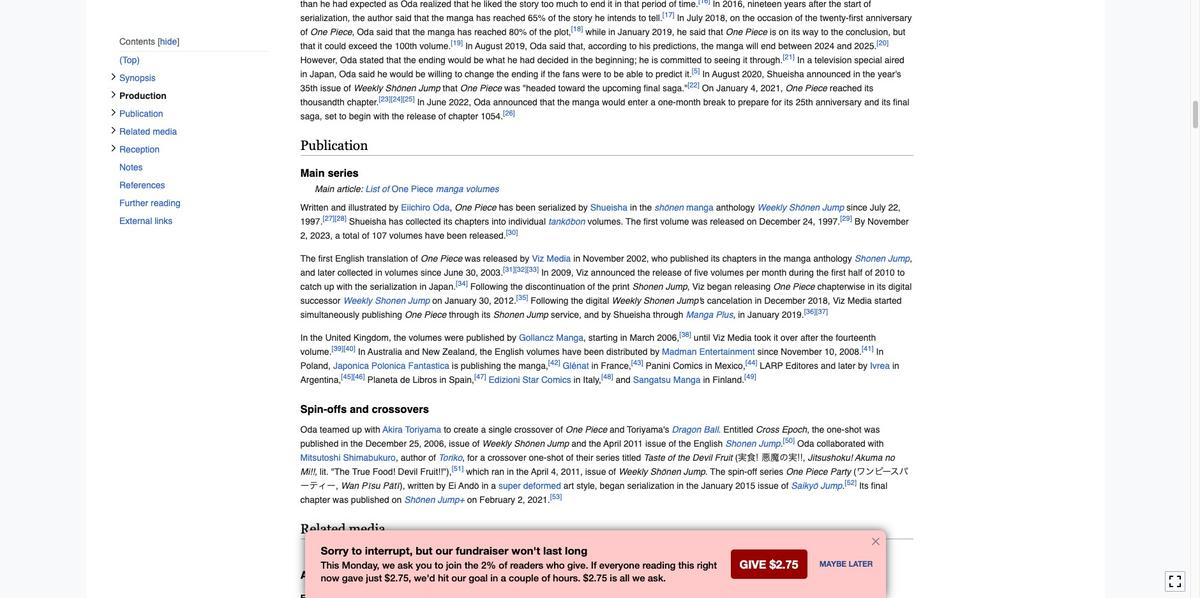 Task type: vqa. For each thing, say whether or not it's contained in the screenshot.
serialization to the bottom
yes



Task type: locate. For each thing, give the bounding box(es) containing it.
0 vertical spatial final
[[644, 83, 660, 93]]

would down [19] link
[[448, 55, 471, 65]]

month right per
[[762, 267, 787, 278]]

july for in
[[687, 13, 703, 23]]

to left "tell."
[[639, 13, 646, 23]]

0 vertical spatial reading
[[150, 198, 180, 208]]

0 vertical spatial manga
[[686, 310, 713, 320]]

1 note from the top
[[300, 182, 913, 196]]

one
[[310, 27, 327, 37], [726, 27, 743, 37], [460, 83, 477, 93], [785, 83, 802, 93], [392, 184, 409, 194], [455, 202, 472, 212], [421, 253, 437, 264], [773, 281, 790, 292], [405, 310, 422, 320], [565, 425, 582, 435], [786, 467, 803, 477], [421, 545, 438, 555]]

. down party
[[842, 481, 845, 491]]

0 vertical spatial chapters
[[455, 216, 489, 227]]

[43]
[[631, 358, 643, 367]]

reading inside , we ask you to join the 2% of readers who give. if everyone reading this right now gave just
[[642, 559, 676, 571]]

1 vertical spatial (
[[851, 467, 856, 477]]

( for (
[[851, 467, 856, 477]]

release inside in 2009, viz announced the release of five volumes per month during the first half of 2010 to catch up with the serialization in japan.
[[652, 267, 682, 278]]

0 horizontal spatial media
[[547, 253, 571, 264]]

weekly shōnen jump and the april 2011 issue of the english shonen jump . [50] oda collaborated with mitsutoshi shimabukuro , author of toriko , for a crossover one-shot of their series titled taste of the devil fruit
[[300, 436, 884, 463]]

in inside the one piece , oda said that the manga has reached 80% of the plot, [18] while in january 2019, he said that one piece
[[608, 27, 615, 37]]

1 vertical spatial have
[[562, 347, 582, 357]]

june up [34]
[[444, 267, 463, 278]]

1 vertical spatial 2018,
[[808, 295, 830, 306]]

$2.75 down ask
[[385, 573, 409, 584]]

final down ワンピースパ
[[871, 481, 887, 491]]

. inside , [51] which ran in the april 4, 2011, issue of weekly shōnen jump . the spin-off series one piece party
[[705, 467, 708, 477]]

publication down 'production' at the left top of page
[[119, 109, 163, 119]]

2 x small image from the top
[[109, 109, 117, 116]]

1 horizontal spatial began
[[707, 281, 732, 292]]

was down wan
[[333, 495, 349, 505]]

22,
[[888, 202, 901, 212]]

1 horizontal spatial but
[[893, 27, 905, 37]]

and up their
[[571, 439, 586, 449]]

announced for shueisha
[[807, 69, 851, 79]]

1 vertical spatial media
[[848, 295, 872, 306]]

a inside weekly shōnen jump and the april 2011 issue of the english shonen jump . [50] oda collaborated with mitsutoshi shimabukuro , author of toriko , for a crossover one-shot of their series titled taste of the devil fruit
[[480, 453, 485, 463]]

oda down could
[[340, 55, 357, 65]]

november inside by november 2, 2023, a total of 107 volumes have been released.
[[868, 216, 909, 227]]

japonica polonica fantastica link
[[333, 361, 449, 371]]

by inside japonica polonica fantastica is publishing the manga, [42] glénat in france, [43] panini comics in mexico, [44] larp editores and later by ivrea
[[858, 361, 868, 371]]

manga inside in 2016, nineteen years after the start of serialization, the author said that the manga has reached 65% of the story he intends to tell.
[[446, 13, 474, 23]]

of right 2%
[[499, 559, 507, 571]]

its
[[791, 27, 800, 37], [864, 83, 873, 93], [784, 97, 793, 108], [882, 97, 891, 108], [443, 216, 452, 227], [711, 253, 720, 264], [877, 281, 886, 292], [482, 310, 491, 320]]

volumes right 107
[[389, 230, 423, 241]]

been for serialized
[[516, 202, 536, 212]]

give.
[[567, 559, 588, 571]]

our for but
[[436, 544, 453, 557]]

(top)
[[119, 55, 139, 65]]

2006, inside in the united kingdom, the volumes were published by gollancz manga , starting in march 2006, [38]
[[657, 332, 679, 343]]

series down the ( 実食! 悪魔の実!! ,
[[760, 467, 783, 477]]

0 horizontal spatial august
[[475, 41, 503, 51]]

, inside [34] following the discontinuation of the print shonen jump , viz began releasing one piece
[[687, 281, 690, 292]]

1 vertical spatial 4,
[[551, 467, 559, 477]]

after right over
[[800, 332, 818, 343]]

[30] link
[[506, 228, 518, 237]]

,
[[352, 27, 355, 37], [450, 202, 452, 212], [910, 253, 912, 264], [687, 281, 690, 292], [733, 310, 736, 320], [584, 332, 586, 343], [807, 425, 809, 435], [396, 453, 398, 463], [462, 453, 465, 463], [803, 453, 805, 463], [315, 467, 317, 477], [449, 467, 452, 477], [336, 481, 338, 491], [403, 481, 405, 491], [377, 559, 380, 571], [409, 573, 411, 584]]

january for style,
[[701, 481, 733, 491]]

later down 2008.
[[838, 361, 856, 371]]

viz inside [34] following the discontinuation of the print shonen jump , viz began releasing one piece
[[692, 281, 705, 292]]

1 horizontal spatial chapter
[[448, 111, 478, 122]]

service,
[[551, 310, 582, 320]]

the inside japonica polonica fantastica is publishing the manga, [42] glénat in france, [43] panini comics in mexico, [44] larp editores and later by ivrea
[[504, 361, 516, 371]]

one- inside weekly shōnen jump and the april 2011 issue of the english shonen jump . [50] oda collaborated with mitsutoshi shimabukuro , author of toriko , for a crossover one-shot of their series titled taste of the devil fruit
[[529, 453, 547, 463]]

2 horizontal spatial be
[[614, 69, 624, 79]]

0 vertical spatial x small image
[[109, 73, 117, 81]]

for
[[771, 97, 782, 108], [467, 453, 478, 463]]

2 horizontal spatial $2.75
[[770, 557, 798, 571]]

announced
[[807, 69, 851, 79], [493, 97, 537, 108], [591, 267, 635, 278]]

in down special
[[853, 69, 860, 79]]

, inside , and later collected in volumes since june 30, 2003.
[[910, 253, 912, 264]]

4, inside , [51] which ran in the april 4, 2011, issue of weekly shōnen jump . the spin-off series one piece party
[[551, 467, 559, 477]]

107
[[372, 230, 387, 241]]

to left seeing
[[704, 55, 712, 65]]

be up change
[[474, 55, 484, 65]]

collected down translation
[[338, 267, 373, 278]]

0 vertical spatial related media
[[119, 127, 177, 137]]

released up [31]
[[483, 253, 517, 264]]

has up [19] link
[[457, 27, 472, 37]]

1 horizontal spatial announced
[[591, 267, 635, 278]]

2 1997. from the left
[[818, 216, 840, 227]]

, inside , written by ei andō in a super deformed art style, began serialization in the january 2015 issue of saikyō jump . [52]
[[403, 481, 405, 491]]

were inside the in a television special aired in japan, oda said he would be willing to change the ending if the fans were to be able to predict it.
[[582, 69, 601, 79]]

eiichiro
[[401, 202, 430, 212]]

1 vertical spatial july
[[870, 202, 886, 212]]

we inside , we ask you to join the 2% of readers who give. if everyone reading this right now gave just
[[382, 559, 395, 571]]

but up the aired
[[893, 27, 905, 37]]

shonen
[[855, 253, 885, 264], [632, 281, 663, 292], [375, 295, 406, 306], [643, 295, 674, 306], [493, 310, 524, 320], [725, 439, 756, 449]]

one inside [34] following the discontinuation of the print shonen jump , viz began releasing one piece
[[773, 281, 790, 292]]

2 vertical spatial later
[[849, 559, 873, 569]]

with inside weekly shōnen jump and the april 2011 issue of the english shonen jump . [50] oda collaborated with mitsutoshi shimabukuro , author of toriko , for a crossover one-shot of their series titled taste of the devil fruit
[[868, 439, 884, 449]]

[34]
[[456, 279, 468, 288]]

anniversary inside in june 2022, oda announced that the manga would enter a one-month break to prepare for its 25th anniversary and its final saga, set to begin with the release of chapter 1054.
[[816, 97, 862, 108]]

viz media link
[[532, 253, 571, 264]]

the down 2023,
[[300, 253, 316, 264]]

been for released.
[[447, 230, 467, 241]]

chapters up per
[[722, 253, 757, 264]]

reading up the links
[[150, 198, 180, 208]]

1 vertical spatial up
[[352, 425, 362, 435]]

viz down five on the right top
[[692, 281, 705, 292]]

cancelation
[[707, 295, 752, 306]]

began
[[707, 281, 732, 292], [600, 481, 625, 491]]

with inside in 2009, viz announced the release of five volumes per month during the first half of 2010 to catch up with the serialization in japan.
[[337, 281, 353, 292]]

one inside main series main article: list of one piece manga volumes
[[392, 184, 409, 194]]

began for viz
[[707, 281, 732, 292]]

up down the spin-offs and crossovers
[[352, 425, 362, 435]]

march
[[630, 332, 655, 343]]

[35]
[[516, 293, 528, 302]]

in for year's
[[702, 69, 710, 79]]

2019, up [19] in august 2019, oda said that, according to his predictions, the manga will end between 2024 and 2025. [20]
[[652, 27, 674, 37]]

links
[[154, 216, 172, 226]]

1 vertical spatial x small image
[[109, 109, 117, 116]]

2 horizontal spatial one-
[[827, 425, 845, 435]]

december down akira
[[365, 439, 407, 449]]

2 horizontal spatial final
[[893, 97, 909, 108]]

[23] [24] [25]
[[379, 95, 415, 104]]

their
[[576, 453, 593, 463]]

to up 2024
[[821, 27, 828, 37]]

were
[[582, 69, 601, 79], [444, 332, 464, 343]]

spin-offs and crossovers
[[300, 403, 429, 416]]

, inside , the one-shot was published in the december 25, 2006, issue of
[[807, 425, 809, 435]]

jump down willing
[[418, 83, 440, 93]]

0 vertical spatial we
[[382, 559, 395, 571]]

of right 65%
[[548, 13, 556, 23]]

[45] [46] planeta de libros in spain, [47] edizioni star comics in italy, [48] and sangatsu manga in finland. [49]
[[341, 372, 756, 385]]

0 horizontal spatial april
[[531, 467, 549, 477]]

[46] link
[[353, 372, 365, 381]]

anime
[[300, 569, 333, 581]]

since up larp
[[757, 347, 778, 357]]

1 vertical spatial manga
[[556, 332, 584, 343]]

by down chapterwise in its digital successor
[[601, 310, 611, 320]]

further for further information: list of one piece media
[[315, 545, 343, 555]]

serialization inside , written by ei andō in a super deformed art style, began serialization in the january 2015 issue of saikyō jump . [52]
[[627, 481, 674, 491]]

one down the "during"
[[773, 281, 790, 292]]

1 vertical spatial media
[[349, 522, 386, 537]]

final up enter
[[644, 83, 660, 93]]

jump up [29] link
[[822, 202, 844, 212]]

1997.
[[300, 216, 323, 227], [818, 216, 840, 227]]

1 vertical spatial publication
[[300, 138, 368, 154]]

january down [34] link
[[445, 295, 477, 306]]

volume. inside is on its way to the conclusion, but that it could exceed the 100th volume.
[[420, 41, 451, 51]]

release down [25] on the left of page
[[407, 111, 436, 122]]

1997. down written
[[300, 216, 323, 227]]

one piece through its shonen jump service, and by shueisha through manga plus , in january 2019. [36] [37]
[[405, 307, 828, 320]]

1 vertical spatial december
[[764, 295, 805, 306]]

april inside weekly shōnen jump and the april 2011 issue of the english shonen jump . [50] oda collaborated with mitsutoshi shimabukuro , author of toriko , for a crossover one-shot of their series titled taste of the devil fruit
[[603, 439, 621, 449]]

1 horizontal spatial 2,
[[518, 495, 525, 505]]

2 vertical spatial announced
[[591, 267, 635, 278]]

in inside the in poland,
[[876, 347, 884, 357]]

goal
[[469, 573, 488, 584]]

0 horizontal spatial 2018,
[[705, 13, 728, 23]]

to right "2010"
[[897, 267, 905, 278]]

shonen jump link up "2010"
[[855, 253, 910, 264]]

30, inside weekly shonen jump on january 30, 2012. [35] following the digital weekly shonen jump'
[[479, 295, 491, 306]]

this
[[321, 559, 339, 571]]

of up the you at the left
[[411, 545, 419, 555]]

0 vertical spatial anthology
[[716, 202, 755, 212]]

chapter down 2022,
[[448, 111, 478, 122]]

list up ask
[[395, 545, 409, 555]]

june
[[427, 97, 446, 108], [444, 267, 463, 278]]

to left his
[[629, 41, 637, 51]]

dragon ball link
[[672, 425, 719, 435]]

[39]
[[332, 344, 344, 353]]

x small image for related media
[[109, 127, 117, 134]]

[41] link
[[862, 344, 874, 353]]

on inside shōnen jump+ on february 2, 2021. [53]
[[467, 495, 477, 505]]

1 horizontal spatial july
[[870, 202, 886, 212]]

single
[[488, 425, 512, 435]]

a inside by november 2, 2023, a total of 107 volumes have been released.
[[335, 230, 340, 241]]

piece down the "during"
[[793, 281, 815, 292]]

0 horizontal spatial list
[[365, 184, 379, 194]]

later down close icon
[[849, 559, 873, 569]]

2 horizontal spatial media
[[848, 295, 872, 306]]

0 horizontal spatial the
[[300, 253, 316, 264]]

began for style,
[[600, 481, 625, 491]]

production link
[[119, 87, 277, 105]]

up inside in 2009, viz announced the release of five volumes per month during the first half of 2010 to catch up with the serialization in japan.
[[324, 281, 334, 292]]

jump up jump'
[[666, 281, 687, 292]]

devil up )
[[398, 467, 418, 477]]

a down between
[[807, 55, 812, 65]]

oda
[[357, 27, 374, 37], [530, 41, 547, 51], [340, 55, 357, 65], [339, 69, 356, 79], [474, 97, 491, 108], [433, 202, 450, 212], [300, 425, 317, 435], [797, 439, 814, 449]]

half
[[848, 267, 863, 278]]

shot inside weekly shōnen jump and the april 2011 issue of the english shonen jump . [50] oda collaborated with mitsutoshi shimabukuro , author of toriko , for a crossover one-shot of their series titled taste of the devil fruit
[[547, 453, 564, 463]]

and up 2011
[[610, 425, 625, 435]]

1 horizontal spatial released
[[710, 216, 744, 227]]

one inside note
[[421, 545, 438, 555]]

2 horizontal spatial been
[[584, 347, 604, 357]]

were inside in the united kingdom, the volumes were published by gollancz manga , starting in march 2006, [38]
[[444, 332, 464, 343]]

ending up willing
[[419, 55, 445, 65]]

0 vertical spatial series
[[328, 167, 359, 179]]

[20] link
[[877, 39, 889, 48]]

would inside however, oda stated that the ending would be what he had decided in the beginning; he is committed to seeing it through. [21]
[[448, 55, 471, 65]]

1 horizontal spatial following
[[531, 295, 568, 306]]

0 horizontal spatial since
[[421, 267, 441, 278]]

manga
[[686, 310, 713, 320], [556, 332, 584, 343], [673, 375, 701, 385]]

2 vertical spatial final
[[871, 481, 887, 491]]

2 vertical spatial x small image
[[109, 144, 117, 152]]

1 vertical spatial been
[[447, 230, 467, 241]]

since
[[847, 202, 867, 212], [421, 267, 441, 278], [757, 347, 778, 357]]

related up reception
[[119, 127, 150, 137]]

in 2009, viz announced the release of five volumes per month during the first half of 2010 to catch up with the serialization in japan.
[[300, 267, 905, 292]]

year's
[[878, 69, 901, 79]]

a left total
[[335, 230, 340, 241]]

1 vertical spatial x small image
[[109, 127, 117, 134]]

in inside in august 2020, shueisha announced in the year's 35th issue of
[[702, 69, 710, 79]]

after
[[809, 0, 826, 9], [800, 332, 818, 343]]

0 horizontal spatial media
[[152, 127, 177, 137]]

[20]
[[877, 39, 889, 48]]

3 x small image from the top
[[109, 144, 117, 152]]

1 horizontal spatial related
[[300, 522, 346, 537]]

[23] link
[[379, 95, 391, 104]]

0 horizontal spatial 30,
[[466, 267, 478, 278]]

the inside [19] in august 2019, oda said that, according to his predictions, the manga will end between 2024 and 2025. [20]
[[701, 41, 714, 51]]

note containing further information:
[[300, 543, 913, 557]]

in
[[608, 27, 615, 37], [571, 55, 578, 65], [300, 69, 307, 79], [853, 69, 860, 79], [630, 202, 637, 212], [573, 253, 580, 264], [759, 253, 766, 264], [375, 267, 382, 278], [420, 281, 427, 292], [868, 281, 875, 292], [755, 295, 762, 306], [738, 310, 745, 320], [620, 332, 627, 343], [591, 361, 598, 371], [705, 361, 712, 371], [892, 361, 899, 371], [439, 375, 446, 385], [574, 375, 581, 385], [703, 375, 710, 385], [341, 439, 348, 449], [507, 467, 514, 477], [482, 481, 489, 491], [677, 481, 684, 491], [490, 573, 498, 584]]

0 vertical spatial april
[[603, 439, 621, 449]]

1 vertical spatial for
[[467, 453, 478, 463]]

x small image
[[109, 91, 117, 99], [109, 127, 117, 134], [109, 144, 117, 152]]

main
[[300, 167, 325, 179], [315, 184, 334, 194]]

1 1997. from the left
[[300, 216, 323, 227]]

april left 2011
[[603, 439, 621, 449]]

shot inside , the one-shot was published in the december 25, 2006, issue of
[[845, 425, 862, 435]]

catch
[[300, 281, 322, 292]]

maybe later button
[[819, 554, 873, 575]]

reached inside the one piece , oda said that the manga has reached 80% of the plot, [18] while in january 2019, he said that one piece
[[474, 27, 507, 37]]

in august 2020, shueisha announced in the year's 35th issue of
[[300, 69, 901, 93]]

1 vertical spatial it
[[743, 55, 747, 65]]

in inside in argentina,
[[892, 361, 899, 371]]

1 x small image from the top
[[109, 73, 117, 81]]

sangatsu manga link
[[633, 375, 701, 385]]

in inside in june 2022, oda announced that the manga would enter a one-month break to prepare for its 25th anniversary and its final saga, set to begin with the release of chapter 1054.
[[417, 97, 425, 108]]

0 horizontal spatial announced
[[493, 97, 537, 108]]

no
[[885, 453, 895, 463]]

shonen inside weekly shōnen jump and the april 2011 issue of the english shonen jump . [50] oda collaborated with mitsutoshi shimabukuro , author of toriko , for a crossover one-shot of their series titled taste of the devil fruit
[[725, 439, 756, 449]]

later inside maybe later button
[[849, 559, 873, 569]]

1 horizontal spatial final
[[871, 481, 887, 491]]

our for hit
[[452, 573, 466, 584]]

monday
[[342, 559, 377, 571]]

chapter inside its final chapter was published on
[[300, 495, 330, 505]]

x small image
[[109, 73, 117, 81], [109, 109, 117, 116]]

of down 65%
[[529, 27, 537, 37]]

entertainment
[[699, 347, 755, 357]]

through down jump'
[[653, 310, 683, 320]]

references link
[[119, 176, 268, 194]]

0 vertical spatial chapter
[[448, 111, 478, 122]]

1 horizontal spatial november
[[781, 347, 822, 357]]

now
[[321, 573, 339, 584]]

1 vertical spatial shonen jump link
[[725, 439, 780, 449]]

english down total
[[335, 253, 364, 264]]

crossover up 'ran' at the bottom of page
[[488, 453, 526, 463]]

1 vertical spatial ending
[[511, 69, 538, 79]]

if
[[591, 559, 597, 571]]

1 vertical spatial 2019,
[[505, 41, 527, 51]]

later
[[318, 267, 335, 278], [838, 361, 856, 371], [849, 559, 873, 569]]

manga inside in the united kingdom, the volumes were published by gollancz manga , starting in march 2006, [38]
[[556, 332, 584, 343]]

in 2016, nineteen years after the start of serialization, the author said that the manga has reached 65% of the story he intends to tell.
[[300, 0, 871, 23]]

in inside in 2009, viz announced the release of five volumes per month during the first half of 2010 to catch up with the serialization in japan.
[[541, 267, 549, 278]]

in inside in 2016, nineteen years after the start of serialization, the author said that the manga has reached 65% of the story he intends to tell.
[[713, 0, 720, 9]]

its inside the reached its thousandth chapter.
[[864, 83, 873, 93]]

1 vertical spatial crossover
[[488, 453, 526, 463]]

x small image for production
[[109, 91, 117, 99]]

for up 'which'
[[467, 453, 478, 463]]

following
[[470, 281, 508, 292], [531, 295, 568, 306]]

over
[[781, 332, 798, 343]]

volume.
[[420, 41, 451, 51], [300, 347, 332, 357]]

mitsutoshi
[[300, 453, 341, 463]]

libros
[[413, 375, 437, 385]]

0 horizontal spatial 2019,
[[505, 41, 527, 51]]

that inside is on its way to the conclusion, but that it could exceed the 100th volume.
[[300, 41, 315, 51]]

media inside note
[[466, 545, 490, 555]]

0 horizontal spatial $2.75
[[385, 573, 409, 584]]

viz down chapterwise
[[833, 295, 845, 306]]

to inside however, oda stated that the ending would be what he had decided in the beginning; he is committed to seeing it through. [21]
[[704, 55, 712, 65]]

releasing
[[734, 281, 771, 292]]

0 horizontal spatial comics
[[541, 375, 571, 385]]

2 horizontal spatial series
[[760, 467, 783, 477]]

media
[[152, 127, 177, 137], [349, 522, 386, 537], [466, 545, 490, 555]]

, written by ei andō in a super deformed art style, began serialization in the january 2015 issue of saikyō jump . [52]
[[403, 478, 857, 491]]

0 vertical spatial reached
[[493, 13, 525, 23]]

super deformed link
[[498, 481, 561, 491]]

2 note from the top
[[300, 543, 913, 557]]

1 vertical spatial chapter
[[300, 495, 330, 505]]

since inside [39] [40] in australia and new zealand, the english volumes have been distributed by madman entertainment since november 10, 2008. [41]
[[757, 347, 778, 357]]

later inside , and later collected in volumes since june 30, 2003.
[[318, 267, 335, 278]]

1 horizontal spatial devil
[[692, 453, 712, 463]]

1 horizontal spatial english
[[495, 347, 524, 357]]

2 vertical spatial would
[[602, 97, 625, 108]]

and down france,
[[616, 375, 631, 385]]

it up however,
[[318, 41, 322, 51]]

1 horizontal spatial we
[[632, 573, 645, 584]]

hit
[[438, 573, 449, 584]]

1 vertical spatial 2006,
[[424, 439, 446, 449]]

in inside the in a television special aired in japan, oda said he would be willing to change the ending if the fans were to be able to predict it.
[[797, 55, 805, 65]]

final inside weekly shōnen jump that one piece was "headed toward the upcoming final saga." [22] on january 4, 2021, one piece
[[644, 83, 660, 93]]

piece inside [34] following the discontinuation of the print shonen jump , viz began releasing one piece
[[793, 281, 815, 292]]

1 horizontal spatial media
[[727, 332, 752, 343]]

0 horizontal spatial final
[[644, 83, 660, 93]]

0 horizontal spatial for
[[467, 453, 478, 463]]

volumes inside , and later collected in volumes since june 30, 2003.
[[385, 267, 418, 278]]

[49] link
[[744, 372, 756, 381]]

that inside in 2016, nineteen years after the start of serialization, the author said that the manga has reached 65% of the story he intends to tell.
[[414, 13, 429, 23]]

. inside weekly shōnen jump and the april 2011 issue of the english shonen jump . [50] oda collaborated with mitsutoshi shimabukuro , author of toriko , for a crossover one-shot of their series titled taste of the devil fruit
[[780, 439, 783, 449]]

in inside in 2009, viz announced the release of five volumes per month during the first half of 2010 to catch up with the serialization in japan.
[[420, 281, 427, 292]]

of up "illustrated"
[[382, 184, 389, 194]]

was inside weekly shōnen jump that one piece was "headed toward the upcoming final saga." [22] on january 4, 2021, one piece
[[504, 83, 520, 93]]

anniversary inside in july 2018, on the occasion of the twenty-first anniversary of
[[866, 13, 912, 23]]

shueisha inside in august 2020, shueisha announced in the year's 35th issue of
[[767, 69, 804, 79]]

oda right eiichiro at left
[[433, 202, 450, 212]]

manga inside the [45] [46] planeta de libros in spain, [47] edizioni star comics in italy, [48] and sangatsu manga in finland. [49]
[[673, 375, 701, 385]]

january inside , written by ei andō in a super deformed art style, began serialization in the january 2015 issue of saikyō jump . [52]
[[701, 481, 733, 491]]

in for oda
[[797, 55, 805, 65]]

further up external
[[119, 198, 148, 208]]

0 vertical spatial announced
[[807, 69, 851, 79]]

1 vertical spatial began
[[600, 481, 625, 491]]

jump inside , written by ei andō in a super deformed art style, began serialization in the january 2015 issue of saikyō jump . [52]
[[820, 481, 842, 491]]

in right [21] link
[[797, 55, 805, 65]]

publication link
[[119, 105, 268, 123]]

january inside the one piece , oda said that the manga has reached 80% of the plot, [18] while in january 2019, he said that one piece
[[618, 27, 650, 37]]

chapters inside [27] [28] shueisha has collected its chapters into individual tankōbon volumes. the first volume was released on december 24, 1997. [29]
[[455, 216, 489, 227]]

but inside is on its way to the conclusion, but that it could exceed the 100th volume.
[[893, 27, 905, 37]]

0 vertical spatial ending
[[419, 55, 445, 65]]

january for upcoming
[[716, 83, 748, 93]]

0 vertical spatial devil
[[692, 453, 712, 463]]

note
[[300, 182, 913, 196], [300, 543, 913, 557]]

1 vertical spatial the
[[300, 253, 316, 264]]

comics down [42]
[[541, 375, 571, 385]]

special
[[854, 55, 882, 65]]

january inside one piece through its shonen jump service, and by shueisha through manga plus , in january 2019. [36] [37]
[[747, 310, 779, 320]]

[31] [32] [33]
[[503, 265, 539, 274]]

published inside , the one-shot was published in the december 25, 2006, issue of
[[300, 439, 339, 449]]

2 horizontal spatial media
[[466, 545, 490, 555]]

he inside the in a television special aired in japan, oda said he would be willing to change the ending if the fans were to be able to predict it.
[[377, 69, 387, 79]]

comics
[[673, 361, 703, 371], [541, 375, 571, 385]]

2, left 2023,
[[300, 230, 308, 241]]

create
[[454, 425, 479, 435]]

4, inside weekly shōnen jump that one piece was "headed toward the upcoming final saga." [22] on january 4, 2021, one piece
[[751, 83, 758, 93]]

anniversary up conclusion,
[[866, 13, 912, 23]]

0 vertical spatial june
[[427, 97, 446, 108]]

its down "2010"
[[877, 281, 886, 292]]

simultaneously
[[300, 310, 359, 320]]

and down year's
[[864, 97, 879, 108]]

first inside in july 2018, on the occasion of the twenty-first anniversary of
[[849, 13, 863, 23]]

1 x small image from the top
[[109, 91, 117, 99]]

0 vertical spatial after
[[809, 0, 826, 9]]

readers
[[510, 559, 543, 571]]

[52] link
[[845, 478, 857, 487]]

issue inside , written by ei andō in a super deformed art style, began serialization in the january 2015 issue of saikyō jump . [52]
[[758, 481, 779, 491]]

1 horizontal spatial ending
[[511, 69, 538, 79]]

and up catch
[[300, 267, 315, 278]]

volumes inside main series main article: list of one piece manga volumes
[[466, 184, 499, 194]]

[17] link
[[663, 11, 674, 20]]

2 through from the left
[[653, 310, 683, 320]]

oda inside weekly shōnen jump and the april 2011 issue of the english shonen jump . [50] oda collaborated with mitsutoshi shimabukuro , author of toriko , for a crossover one-shot of their series titled taste of the devil fruit
[[797, 439, 814, 449]]

2 x small image from the top
[[109, 127, 117, 134]]

on down occasion
[[779, 27, 789, 37]]

1 horizontal spatial volume.
[[420, 41, 451, 51]]

1 horizontal spatial 2006,
[[657, 332, 679, 343]]

shueisha inside one piece through its shonen jump service, and by shueisha through manga plus , in january 2019. [36] [37]
[[613, 310, 651, 320]]

1 vertical spatial collected
[[338, 267, 373, 278]]

1 horizontal spatial list
[[395, 545, 409, 555]]

one piece , oda said that the manga has reached 80% of the plot, [18] while in january 2019, he said that one piece
[[310, 25, 767, 37]]

[47] link
[[474, 372, 486, 381]]

volumes left per
[[711, 267, 744, 278]]

jump inside weekly shonen jump on january 30, 2012. [35] following the digital weekly shonen jump'
[[408, 295, 430, 306]]

published inside in the united kingdom, the volumes were published by gollancz manga , starting in march 2006, [38]
[[466, 332, 505, 343]]

in inside s cancelation in december 2018, viz media started simultaneously publishing
[[755, 295, 762, 306]]

argentina,
[[300, 375, 341, 385]]

has inside [27] [28] shueisha has collected its chapters into individual tankōbon volumes. the first volume was released on december 24, 1997. [29]
[[389, 216, 403, 227]]

2 vertical spatial it
[[774, 332, 778, 343]]

since inside since july 22, 1997.
[[847, 202, 867, 212]]

shueisha up march on the bottom
[[613, 310, 651, 320]]

0 horizontal spatial november
[[583, 253, 624, 264]]

0 vertical spatial publishing
[[362, 310, 402, 320]]

1 horizontal spatial april
[[603, 439, 621, 449]]

by left gollancz
[[507, 332, 516, 343]]

publishing up [47]
[[461, 361, 501, 371]]

of inside , [51] which ran in the april 4, 2011, issue of weekly shōnen jump . the spin-off series one piece party
[[609, 467, 616, 477]]

but
[[893, 27, 905, 37], [416, 544, 433, 557]]

media up reception
[[152, 127, 177, 137]]

of inside by november 2, 2023, a total of 107 volumes have been released.
[[362, 230, 369, 241]]

1 vertical spatial who
[[546, 559, 565, 571]]

1 vertical spatial author
[[401, 453, 426, 463]]

jitsushoku! akuma no mi!!
[[300, 453, 895, 477]]

to up hit
[[434, 559, 443, 571]]



Task type: describe. For each thing, give the bounding box(es) containing it.
in inside chapterwise in its digital successor
[[868, 281, 875, 292]]

shueisha inside [27] [28] shueisha has collected its chapters into individual tankōbon volumes. the first volume was released on december 24, 1997. [29]
[[349, 216, 386, 227]]

start
[[844, 0, 861, 9]]

it inside is on its way to the conclusion, but that it could exceed the 100th volume.
[[318, 41, 322, 51]]

madman
[[662, 347, 697, 357]]

1997. inside [27] [28] shueisha has collected its chapters into individual tankōbon volumes. the first volume was released on december 24, 1997. [29]
[[818, 216, 840, 227]]

0 vertical spatial media
[[547, 253, 571, 264]]

weekly shonen jump on january 30, 2012. [35] following the digital weekly shonen jump'
[[343, 293, 700, 306]]

to right break
[[728, 97, 736, 108]]

[29]
[[840, 214, 852, 223]]

party
[[830, 467, 851, 477]]

, lit. "the true food! devil fruit!!")
[[315, 467, 449, 477]]

)
[[400, 481, 403, 491]]

first down 2023,
[[318, 253, 333, 264]]

said inside [19] in august 2019, oda said that, according to his predictions, the manga will end between 2024 and 2025. [20]
[[549, 41, 566, 51]]

a left single
[[481, 425, 486, 435]]

in for the
[[677, 13, 684, 23]]

close image
[[870, 536, 881, 546]]

january inside weekly shonen jump on january 30, 2012. [35] following the digital weekly shonen jump'
[[445, 295, 477, 306]]

by inside one piece through its shonen jump service, and by shueisha through manga plus , in january 2019. [36] [37]
[[601, 310, 611, 320]]

ending inside the in a television special aired in japan, oda said he would be willing to change the ending if the fans were to be able to predict it.
[[511, 69, 538, 79]]

30, inside , and later collected in volumes since june 30, 2003.
[[466, 267, 478, 278]]

is inside is on its way to the conclusion, but that it could exceed the 100th volume.
[[770, 27, 776, 37]]

viz inside until viz media took it over after the fourteenth volume.
[[713, 332, 725, 343]]

in for of
[[713, 0, 720, 9]]

further for further reading
[[119, 198, 148, 208]]

comics inside the [45] [46] planeta de libros in spain, [47] edizioni star comics in italy, [48] and sangatsu manga in finland. [49]
[[541, 375, 571, 385]]

one inside , [51] which ran in the april 4, 2011, issue of weekly shōnen jump . the spin-off series one piece party
[[786, 467, 803, 477]]

[48] link
[[601, 372, 613, 381]]

weekly inside weekly shōnen jump that one piece was "headed toward the upcoming final saga." [22] on january 4, 2021, one piece
[[354, 83, 383, 93]]

fruit
[[715, 453, 733, 463]]

month inside in june 2022, oda announced that the manga would enter a one-month break to prepare for its 25th anniversary and its final saga, set to begin with the release of chapter 1054.
[[676, 97, 701, 108]]

in down glénat link
[[574, 375, 581, 385]]

with left akira
[[364, 425, 380, 435]]

one up weekly shōnen jump and the april 2011 issue of the english shonen jump . [50] oda collaborated with mitsutoshi shimabukuro , author of toriko , for a crossover one-shot of their series titled taste of the devil fruit
[[565, 425, 582, 435]]

beginning;
[[595, 55, 637, 65]]

[30]
[[506, 228, 518, 237]]

shōnen jump+ on february 2, 2021. [53]
[[404, 492, 562, 505]]

and inside , and later collected in volumes since june 30, 2003.
[[300, 267, 315, 278]]

note containing main article:
[[300, 182, 913, 196]]

in right shueisha link
[[630, 202, 637, 212]]

of right the start
[[864, 0, 871, 9]]

piece up will
[[745, 27, 767, 37]]

piece up [34]
[[440, 253, 462, 264]]

of right half
[[865, 267, 873, 278]]

0 horizontal spatial anthology
[[716, 202, 755, 212]]

was up the 2003.
[[465, 253, 481, 264]]

since inside , and later collected in volumes since june 30, 2003.
[[421, 267, 441, 278]]

to right willing
[[455, 69, 462, 79]]

he left 'had'
[[508, 55, 517, 65]]

japan.
[[429, 281, 456, 292]]

the inside , we ask you to join the 2% of readers who give. if everyone reading this right now gave just
[[464, 559, 479, 571]]

weekly inside , [51] which ran in the april 4, 2011, issue of weekly shōnen jump . the spin-off series one piece party
[[618, 467, 648, 477]]

0 horizontal spatial devil
[[398, 467, 418, 477]]

the inside , written by ei andō in a super deformed art style, began serialization in the january 2015 issue of saikyō jump . [52]
[[686, 481, 699, 491]]

said up exceed
[[376, 27, 393, 37]]

june inside in june 2022, oda announced that the manga would enter a one-month break to prepare for its 25th anniversary and its final saga, set to begin with the release of chapter 1054.
[[427, 97, 446, 108]]

that inside in june 2022, oda announced that the manga would enter a one-month break to prepare for its 25th anniversary and its final saga, set to begin with the release of chapter 1054.
[[540, 97, 555, 108]]

1 vertical spatial related
[[300, 522, 346, 537]]

in inside , [51] which ran in the april 4, 2011, issue of weekly shōnen jump . the spin-off series one piece party
[[507, 467, 514, 477]]

piece down change
[[480, 83, 502, 93]]

print
[[612, 281, 630, 292]]

maybe
[[819, 559, 847, 569]]

to right 'able'
[[646, 69, 653, 79]]

july for since
[[870, 202, 886, 212]]

ask
[[398, 559, 413, 571]]

0 vertical spatial publication
[[119, 109, 163, 119]]

in left finland.
[[703, 375, 710, 385]]

1 through from the left
[[449, 310, 479, 320]]

2002,
[[627, 253, 649, 264]]

glénat
[[563, 361, 589, 371]]

tankōbon
[[548, 216, 585, 227]]

in inside one piece through its shonen jump service, and by shueisha through manga plus , in january 2019. [36] [37]
[[738, 310, 745, 320]]

synopsis
[[119, 73, 155, 83]]

reception link
[[119, 141, 268, 159]]

a inside the in a television special aired in japan, oda said he would be willing to change the ending if the fans were to be able to predict it.
[[807, 55, 812, 65]]

december inside [27] [28] shueisha has collected its chapters into individual tankōbon volumes. the first volume was released on december 24, 1997. [29]
[[759, 216, 800, 227]]

piece up weekly shōnen jump and the april 2011 issue of the english shonen jump . [50] oda collaborated with mitsutoshi shimabukuro , author of toriko , for a crossover one-shot of their series titled taste of the devil fruit
[[585, 425, 607, 435]]

into
[[492, 216, 506, 227]]

a left the couple
[[501, 573, 506, 584]]

. left entitled
[[719, 425, 721, 435]]

25,
[[409, 439, 422, 449]]

through.
[[750, 55, 783, 65]]

information:
[[346, 545, 393, 555]]

of up 2011,
[[566, 453, 574, 463]]

english inside weekly shōnen jump and the april 2011 issue of the english shonen jump . [50] oda collaborated with mitsutoshi shimabukuro , author of toriko , for a crossover one-shot of their series titled taste of the devil fruit
[[694, 439, 723, 449]]

that inside however, oda stated that the ending would be what he had decided in the beginning; he is committed to seeing it through. [21]
[[386, 55, 401, 65]]

0 horizontal spatial be
[[416, 69, 426, 79]]

in up shōnen jump+ on february 2, 2021. [53]
[[482, 481, 489, 491]]

manga inside the one piece , oda said that the manga has reached 80% of the plot, [18] while in january 2019, he said that one piece
[[428, 27, 455, 37]]

media inside s cancelation in december 2018, viz media started simultaneously publishing
[[848, 295, 872, 306]]

of down 'serialization,' at top
[[300, 27, 308, 37]]

by inside in the united kingdom, the volumes were published by gollancz manga , starting in march 2006, [38]
[[507, 332, 516, 343]]

shōnen up 24, on the top of page
[[789, 202, 820, 212]]

2021,
[[761, 83, 783, 93]]

1 vertical spatial we
[[632, 573, 645, 584]]

taste
[[644, 453, 665, 463]]

france,
[[601, 361, 631, 371]]

of right translation
[[411, 253, 418, 264]]

2%
[[481, 559, 496, 571]]

to down beginning;
[[604, 69, 611, 79]]

manga inside in june 2022, oda announced that the manga would enter a one-month break to prepare for its 25th anniversary and its final saga, set to begin with the release of chapter 1054.
[[572, 97, 599, 108]]

in for manga
[[417, 97, 425, 108]]

its
[[859, 481, 869, 491]]

2018, inside s cancelation in december 2018, viz media started simultaneously publishing
[[808, 295, 830, 306]]

1 vertical spatial main
[[315, 184, 334, 194]]

discontinuation
[[525, 281, 585, 292]]

contents
[[119, 37, 155, 47]]

said up predictions,
[[689, 27, 706, 37]]

series inside , [51] which ran in the april 4, 2011, issue of weekly shōnen jump . the spin-off series one piece party
[[760, 467, 783, 477]]

de
[[400, 375, 410, 385]]

[48]
[[601, 372, 613, 381]]

and right offs
[[350, 403, 369, 416]]

25th
[[796, 97, 813, 108]]

1 horizontal spatial chapters
[[722, 253, 757, 264]]

in up 2009,
[[573, 253, 580, 264]]

further information: list of one piece media
[[315, 545, 490, 555]]

1 horizontal spatial up
[[352, 425, 362, 435]]

shōnen inside shōnen jump+ on february 2, 2021. [53]
[[404, 495, 435, 505]]

jump up the ( 実食! 悪魔の実!! ,
[[759, 439, 780, 449]]

couple
[[509, 573, 539, 584]]

x small image for reception
[[109, 144, 117, 152]]

of left the hours.
[[541, 573, 550, 584]]

[33]
[[527, 265, 539, 274]]

piece up "into"
[[474, 202, 496, 212]]

twenty-
[[820, 13, 849, 23]]

set
[[325, 111, 337, 122]]

would inside the in a television special aired in japan, oda said he would be willing to change the ending if the fans were to be able to predict it.
[[390, 69, 413, 79]]

its inside one piece through its shonen jump service, and by shueisha through manga plus , in january 2019. [36] [37]
[[482, 310, 491, 320]]

of up fruit!!") in the bottom left of the page
[[429, 453, 436, 463]]

by up [32] link
[[520, 253, 529, 264]]

publishing inside japonica polonica fantastica is publishing the manga, [42] glénat in france, [43] panini comics in mexico, [44] larp editores and later by ivrea
[[461, 361, 501, 371]]

was inside [27] [28] shueisha has collected its chapters into individual tankōbon volumes. the first volume was released on december 24, 1997. [29]
[[692, 216, 708, 227]]

break
[[703, 97, 726, 108]]

[53] link
[[550, 492, 562, 501]]

1 horizontal spatial who
[[651, 253, 668, 264]]

while
[[586, 27, 606, 37]]

0 horizontal spatial related media
[[119, 127, 177, 137]]

of inside in august 2020, shueisha announced in the year's 35th issue of
[[344, 83, 351, 93]]

one down 2016,
[[726, 27, 743, 37]]

to right set
[[339, 111, 347, 122]]

reached inside the reached its thousandth chapter.
[[830, 83, 862, 93]]

one up 2022,
[[460, 83, 477, 93]]

on inside in july 2018, on the occasion of the twenty-first anniversary of
[[730, 13, 740, 23]]

madman entertainment link
[[662, 347, 755, 357]]

2024
[[815, 41, 834, 51]]

published inside its final chapter was published on
[[351, 495, 389, 505]]

1 horizontal spatial publication
[[300, 138, 368, 154]]

shonen inside [34] following the discontinuation of the print shonen jump , viz began releasing one piece
[[632, 281, 663, 292]]

august inside [19] in august 2019, oda said that, according to his predictions, the manga will end between 2024 and 2025. [20]
[[475, 41, 503, 51]]

television
[[815, 55, 852, 65]]

seeing
[[714, 55, 741, 65]]

mi!!
[[300, 467, 315, 477]]

it inside however, oda stated that the ending would be what he had decided in the beginning; he is committed to seeing it through. [21]
[[743, 55, 747, 65]]

oda down spin-
[[300, 425, 317, 435]]

oda inside however, oda stated that the ending would be what he had decided in the beginning; he is committed to seeing it through. [21]
[[340, 55, 357, 65]]

its inside chapterwise in its digital successor
[[877, 281, 886, 292]]

united
[[325, 332, 351, 343]]

piece up 25th
[[805, 83, 827, 93]]

oda inside the in a television special aired in japan, oda said he would be willing to change the ending if the fans were to be able to predict it.
[[339, 69, 356, 79]]

announced for oda
[[493, 97, 537, 108]]

later inside japonica polonica fantastica is publishing the manga, [42] glénat in france, [43] panini comics in mexico, [44] larp editores and later by ivrea
[[838, 361, 856, 371]]

0 vertical spatial main
[[300, 167, 325, 179]]

total
[[343, 230, 359, 241]]

its up the cancelation
[[711, 253, 720, 264]]

in argentina,
[[300, 361, 899, 385]]

, inside one piece through its shonen jump service, and by shueisha through manga plus , in january 2019. [36] [37]
[[733, 310, 736, 320]]

that inside weekly shōnen jump that one piece was "headed toward the upcoming final saga." [22] on january 4, 2021, one piece
[[443, 83, 458, 93]]

conclusion,
[[846, 27, 891, 37]]

one inside one piece through its shonen jump service, and by shueisha through manga plus , in january 2019. [36] [37]
[[405, 310, 422, 320]]

of left five on the right top
[[684, 267, 692, 278]]

to left create
[[444, 425, 451, 435]]

its inside is on its way to the conclusion, but that it could exceed the 100th volume.
[[791, 27, 800, 37]]

decided
[[537, 55, 569, 65]]

production
[[119, 91, 166, 101]]

one- inside , the one-shot was published in the december 25, 2006, issue of
[[827, 425, 845, 435]]

by up [27] [28] shueisha has collected its chapters into individual tankōbon volumes. the first volume was released on december 24, 1997. [29]
[[578, 202, 588, 212]]

deformed
[[523, 481, 561, 491]]

[21] link
[[783, 53, 795, 62]]

( for ( 実食! 悪魔の実!! ,
[[735, 453, 738, 463]]

2011
[[624, 439, 643, 449]]

said inside the in a television special aired in japan, oda said he would be willing to change the ending if the fans were to be able to predict it.
[[358, 69, 375, 79]]

manga inside [19] in august 2019, oda said that, according to his predictions, the manga will end between 2024 and 2025. [20]
[[716, 41, 744, 51]]

zealand,
[[442, 347, 477, 357]]

[42] link
[[548, 358, 560, 367]]

give
[[740, 557, 766, 571]]

0 horizontal spatial released
[[483, 253, 517, 264]]

viz up [33]
[[532, 253, 544, 264]]

of up weekly shōnen jump and the april 2011 issue of the english shonen jump . [50] oda collaborated with mitsutoshi shimabukuro , author of toriko , for a crossover one-shot of their series titled taste of the devil fruit
[[556, 425, 563, 435]]

[27] [28] shueisha has collected its chapters into individual tankōbon volumes. the first volume was released on december 24, 1997. [29]
[[323, 214, 852, 227]]

x small image for publication
[[109, 109, 117, 116]]

chapterwise in its digital successor
[[300, 281, 912, 306]]

everyone
[[599, 559, 640, 571]]

its left 25th
[[784, 97, 793, 108]]

june inside , and later collected in volumes since june 30, 2003.
[[444, 267, 463, 278]]

in june 2022, oda announced that the manga would enter a one-month break to prepare for its 25th anniversary and its final saga, set to begin with the release of chapter 1054.
[[300, 97, 909, 122]]

0 vertical spatial shonen jump link
[[855, 253, 910, 264]]

by left eiichiro at left
[[389, 202, 399, 212]]

of right taste
[[667, 453, 675, 463]]

the inside [39] [40] in australia and new zealand, the english volumes have been distributed by madman entertainment since november 10, 2008. [41]
[[480, 347, 492, 357]]

in up per
[[759, 253, 766, 264]]

to inside , we ask you to join the 2% of readers who give. if everyone reading this right now gave just
[[434, 559, 443, 571]]

piece up 'join'
[[441, 545, 463, 555]]

jump up "2010"
[[888, 253, 910, 264]]

fullscreen image
[[1169, 575, 1182, 588]]

oda inside the one piece , oda said that the manga has reached 80% of the plot, [18] while in january 2019, he said that one piece
[[357, 27, 374, 37]]

long
[[565, 544, 587, 557]]

[27] link
[[323, 214, 335, 223]]

by inside [39] [40] in australia and new zealand, the english volumes have been distributed by madman entertainment since november 10, 2008. [41]
[[650, 347, 660, 357]]

in inside [19] in august 2019, oda said that, according to his predictions, the manga will end between 2024 and 2025. [20]
[[465, 41, 473, 51]]

2009,
[[551, 267, 574, 278]]

its down year's
[[882, 97, 891, 108]]

he down his
[[639, 55, 649, 65]]

volume
[[660, 216, 689, 227]]

2, inside shōnen jump+ on february 2, 2021. [53]
[[518, 495, 525, 505]]

collaborated
[[817, 439, 865, 449]]

shueisha up volumes.
[[590, 202, 628, 212]]

hours.
[[553, 573, 581, 584]]

x small image for synopsis
[[109, 73, 117, 81]]

shonen up kingdom,
[[375, 295, 406, 306]]

shōnen inside weekly shōnen jump and the april 2011 issue of the english shonen jump . [50] oda collaborated with mitsutoshi shimabukuro , author of toriko , for a crossover one-shot of their series titled taste of the devil fruit
[[514, 439, 545, 449]]

in for published
[[300, 332, 308, 343]]

2021.
[[528, 495, 550, 505]]

0 horizontal spatial reading
[[150, 198, 180, 208]]

and up [28] link
[[331, 202, 346, 212]]

0 vertical spatial english
[[335, 253, 364, 264]]

one up japan.
[[421, 253, 437, 264]]

is left all
[[610, 573, 617, 584]]

[22] link
[[688, 81, 700, 90]]

and inside weekly shōnen jump and the april 2011 issue of the english shonen jump . [50] oda collaborated with mitsutoshi shimabukuro , author of toriko , for a crossover one-shot of their series titled taste of the devil fruit
[[571, 439, 586, 449]]

0 horizontal spatial related
[[119, 127, 150, 137]]

[25] link
[[403, 95, 415, 104]]

january for through
[[747, 310, 779, 320]]

one up 25th
[[785, 83, 802, 93]]

in right libros at the bottom left of page
[[439, 375, 446, 385]]

has inside the one piece , oda said that the manga has reached 80% of the plot, [18] while in january 2019, he said that one piece
[[457, 27, 472, 37]]

of down years
[[795, 13, 803, 23]]

that,
[[568, 41, 586, 51]]

2015
[[735, 481, 755, 491]]

of down dragon
[[669, 439, 676, 449]]

in down madman entertainment link
[[705, 361, 712, 371]]

author inside weekly shōnen jump and the april 2011 issue of the english shonen jump . [50] oda collaborated with mitsutoshi shimabukuro , author of toriko , for a crossover one-shot of their series titled taste of the devil fruit
[[401, 453, 426, 463]]

[19] link
[[451, 39, 463, 48]]

is on its way to the conclusion, but that it could exceed the 100th volume.
[[300, 27, 905, 51]]

until
[[694, 332, 710, 343]]

in down , [51] which ran in the april 4, 2011, issue of weekly shōnen jump . the spin-off series one piece party
[[677, 481, 684, 491]]

jump inside one piece through its shonen jump service, and by shueisha through manga plus , in january 2019. [36] [37]
[[526, 310, 548, 320]]

published up five on the right top
[[670, 253, 709, 264]]

shonen down [34] following the discontinuation of the print shonen jump , viz began releasing one piece
[[643, 295, 674, 306]]

2018, inside in july 2018, on the occasion of the twenty-first anniversary of
[[705, 13, 728, 23]]

[31] link
[[503, 265, 515, 274]]

35th
[[300, 83, 318, 93]]

piece inside main series main article: list of one piece manga volumes
[[411, 184, 433, 194]]

media inside until viz media took it over after the fourteenth volume.
[[727, 332, 752, 343]]

and inside the [45] [46] planeta de libros in spain, [47] edizioni star comics in italy, [48] and sangatsu manga in finland. [49]
[[616, 375, 631, 385]]

manga plus link
[[686, 310, 733, 320]]

1 horizontal spatial media
[[349, 522, 386, 537]]

in up italy,
[[591, 361, 598, 371]]

one up released. at the top left
[[455, 202, 472, 212]]

in for five
[[541, 267, 549, 278]]

wan
[[341, 481, 359, 491]]

1 horizontal spatial anthology
[[813, 253, 852, 264]]

悪魔の実!!
[[762, 453, 803, 462]]

you
[[416, 559, 432, 571]]

offs
[[327, 403, 347, 416]]

spin-
[[300, 403, 327, 416]]

plus
[[716, 310, 733, 320]]

jump inside weekly shōnen jump that one piece was "headed toward the upcoming final saga." [22] on january 4, 2021, one piece
[[418, 83, 440, 93]]

of inside note
[[411, 545, 419, 555]]

has inside in 2016, nineteen years after the start of serialization, the author said that the manga has reached 65% of the story he intends to tell.
[[476, 13, 491, 23]]

piece up could
[[330, 27, 352, 37]]

after inside until viz media took it over after the fourteenth volume.
[[800, 332, 818, 343]]

and inside [19] in august 2019, oda said that, according to his predictions, the manga will end between 2024 and 2025. [20]
[[837, 41, 852, 51]]

1 horizontal spatial related media
[[300, 522, 386, 537]]

[39] link
[[332, 344, 344, 353]]

jump down oda teamed up with akira toriyama to create a single crossover of one piece and toriyama's dragon ball . entitled cross epoch at the bottom of the page
[[547, 439, 569, 449]]

the inside weekly shonen jump on january 30, 2012. [35] following the digital weekly shonen jump'
[[571, 295, 583, 306]]

has up "into"
[[499, 202, 513, 212]]

nineteen
[[747, 0, 782, 9]]

1 vertical spatial list
[[395, 545, 409, 555]]

serialized
[[538, 202, 576, 212]]

in down 2%
[[490, 573, 498, 584]]

final inside in june 2022, oda announced that the manga would enter a one-month break to prepare for its 25th anniversary and its final saga, set to begin with the release of chapter 1054.
[[893, 97, 909, 108]]

of inside the one piece , oda said that the manga has reached 80% of the plot, [18] while in january 2019, he said that one piece
[[529, 27, 537, 37]]

translation
[[367, 253, 408, 264]]

[19] in august 2019, oda said that, according to his predictions, the manga will end between 2024 and 2025. [20]
[[451, 39, 889, 51]]

shonen up half
[[855, 253, 885, 264]]

1 horizontal spatial $2.75
[[583, 573, 607, 584]]

one down 'serialization,' at top
[[310, 27, 327, 37]]

0 vertical spatial crossover
[[514, 425, 553, 435]]



